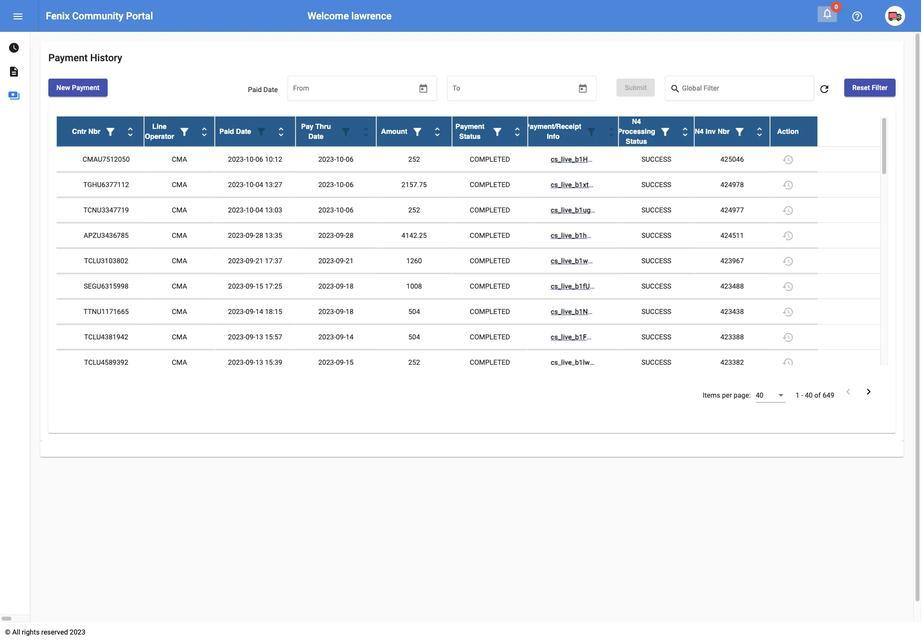 Task type: vqa. For each thing, say whether or not it's contained in the screenshot.
ADD TO WATCHLIST 'button'
no



Task type: describe. For each thing, give the bounding box(es) containing it.
description
[[8, 66, 20, 78]]

success for 424978
[[641, 181, 671, 189]]

paid for paid date filter_alt
[[219, 128, 234, 136]]

5 column header from the left
[[376, 117, 452, 147]]

424511
[[720, 232, 744, 240]]

5 filter_alt from the left
[[411, 126, 423, 138]]

2023
[[70, 629, 85, 637]]

04 for 13:27
[[255, 181, 263, 189]]

09- left 17:37
[[246, 257, 255, 265]]

2023-09-18 for 2023-09-14 18:15
[[318, 308, 354, 316]]

container availability
[[30, 38, 68, 57]]

17:37
[[265, 257, 282, 265]]

fenix community portal
[[46, 10, 153, 22]]

unfold_more button for operator
[[194, 122, 214, 142]]

help_outline
[[851, 11, 863, 23]]

processing
[[618, 128, 655, 136]]

04 for 13:03
[[255, 206, 263, 214]]

date inside pay thru date
[[308, 133, 324, 141]]

filter_alt button for processing
[[655, 122, 675, 142]]

filter_alt button for nbr
[[100, 122, 120, 142]]

10:12
[[265, 156, 282, 163]]

3 restore row from the top
[[56, 198, 880, 223]]

navigate_next
[[863, 386, 875, 398]]

tcnu3347719
[[83, 206, 129, 214]]

action
[[777, 128, 799, 136]]

restore for cs_live_b1lwbrtog9ttw1xhqlqwdnutdty0mpozi8fpxlvjzeqz8izqswwofodlia
[[782, 358, 794, 369]]

423488
[[720, 283, 744, 291]]

new payment
[[56, 84, 100, 92]]

completed for cs_live_b1hwg6qt8zyzt6lcu3ko8ielcw3oxqxy9llt3jy3f31v7ysqxzvvh2o7rt
[[470, 156, 510, 163]]

7 restore row from the top
[[56, 300, 880, 325]]

restore button for cs_live_b1lwbrtog9ttw1xhqlqwdnutdty0mpozi8fpxlvjzeqz8izqswwofodlia
[[778, 353, 798, 373]]

cs_live_b1lwbrtog9ttw1xhqlqwdnutdty0mpozi8fpxlvjzeqz8izqswwofodlia
[[551, 359, 798, 367]]

pay thru date
[[301, 123, 331, 141]]

unfold_more button for nbr
[[120, 122, 140, 142]]

row containing filter_alt
[[56, 117, 880, 147]]

filter_alt button for inv
[[730, 122, 750, 142]]

no color image containing watch_later
[[8, 42, 20, 54]]

navigate_next button
[[860, 386, 878, 400]]

cntr nbr filter_alt
[[72, 126, 116, 138]]

6 restore row from the top
[[56, 274, 880, 300]]

unfold_more for inv
[[754, 126, 766, 138]]

cs_live_b1ftkc9dpiwkklmbvm7v6dsevvrgsshjcffnbip1jsn6mebtmnjkgye5ve link
[[551, 333, 808, 341]]

inv
[[706, 128, 716, 136]]

no color image inside 'navigate_before' button
[[842, 386, 854, 398]]

14 for 2023-09-14
[[346, 333, 354, 341]]

09- left 15:39
[[246, 359, 255, 367]]

13 for 15:39
[[255, 359, 263, 367]]

paid date
[[248, 86, 278, 94]]

menu
[[12, 11, 24, 23]]

28 for 2023-09-28
[[346, 232, 354, 240]]

segu6315998
[[84, 283, 129, 291]]

lawrence
[[351, 10, 392, 22]]

2023-10-06 for 2023-10-06 10:12
[[318, 156, 354, 163]]

425046
[[720, 156, 744, 163]]

2023-10-06 10:12
[[228, 156, 282, 163]]

Global Filter field
[[682, 86, 809, 94]]

15:39
[[265, 359, 282, 367]]

unfold_more button for date
[[271, 122, 291, 142]]

restore button for cs_live_b1xtth8vwnbylfxo5z9y2c1hl90ht0av6kzdxisdmwan4hyyuncip8oep0
[[778, 175, 798, 195]]

cs_live_b1xtth8vwnbylfxo5z9y2c1hl90ht0av6kzdxisdmwan4hyyuncip8oep0
[[551, 181, 804, 189]]

reset filter button
[[844, 79, 896, 97]]

search
[[670, 83, 681, 94]]

09- left "15:57"
[[246, 333, 255, 341]]

9 column header from the left
[[694, 117, 770, 147]]

restore for cs_live_b1hhjnatlesnwaf0hdobkht5cedtgp3o8zd9raeiqylfctgjym44dy3y1z
[[782, 230, 794, 242]]

payment for payment
[[30, 91, 61, 100]]

history
[[90, 52, 122, 64]]

navigate_before
[[842, 386, 854, 398]]

649
[[823, 392, 834, 400]]

2023-09-28
[[318, 232, 354, 240]]

18 for 1008
[[346, 283, 354, 291]]

cs_live_b1xtth8vwnbylfxo5z9y2c1hl90ht0av6kzdxisdmwan4hyyuncip8oep0 link
[[551, 181, 804, 189]]

success for 424511
[[641, 232, 671, 240]]

menu button
[[8, 6, 28, 26]]

payment history
[[48, 52, 122, 64]]

cs_live_b1nck2tsqa6mtaqzy2oy5cpordpavr1fqfbtyag8klmqd9mbfp5v6dv2zs
[[551, 308, 806, 316]]

restore button for cs_live_b1fuvlqkgeej7fbylsboigwzkkx4q5llxxg4md3r6dmjtprzokxo3kc6ux
[[778, 277, 798, 297]]

items
[[703, 392, 720, 400]]

no color image containing search
[[670, 83, 682, 95]]

navigation containing watch_later
[[0, 32, 68, 108]]

09- left 18:15
[[246, 308, 255, 316]]

reset
[[852, 84, 870, 92]]

success for 423967
[[641, 257, 671, 265]]

tclu3103802
[[84, 257, 128, 265]]

paid date filter_alt
[[219, 126, 267, 138]]

1 column header from the left
[[56, 117, 144, 147]]

8 restore row from the top
[[56, 325, 880, 350]]

15:57
[[265, 333, 282, 341]]

17:25
[[265, 283, 282, 291]]

6 unfold_more from the left
[[511, 126, 523, 138]]

4 column header from the left
[[296, 117, 376, 147]]

no color image inside navigate_next "button"
[[863, 386, 875, 398]]

18:15
[[265, 308, 282, 316]]

1 filter_alt from the left
[[104, 126, 116, 138]]

fenix
[[46, 10, 70, 22]]

2 40 from the left
[[805, 392, 813, 400]]

unfold_more button for inv
[[750, 122, 770, 142]]

nbr inside n4 inv nbr filter_alt
[[718, 128, 730, 136]]

09- down 2023-09-14
[[336, 359, 346, 367]]

notifications_none button
[[817, 6, 837, 22]]

423388
[[720, 333, 744, 341]]

submit
[[625, 84, 647, 92]]

6 unfold_more button from the left
[[507, 122, 527, 142]]

navigate_before button
[[839, 386, 857, 400]]

completed for cs_live_b1ugcrsnvtccmyrvx5oktihzveetrp2m3nyoj9e4jbuha2gh8ybysxizqp
[[470, 206, 510, 214]]

9 filter_alt from the left
[[734, 126, 746, 138]]

amount
[[381, 128, 407, 136]]

no color image inside 'notifications_none' popup button
[[821, 7, 833, 19]]

restore button for cs_live_b1hhjnatlesnwaf0hdobkht5cedtgp3o8zd9raeiqylfctgjym44dy3y1z
[[778, 226, 798, 246]]

4 restore row from the top
[[56, 223, 880, 249]]

cs_live_b1hwg6qt8zyzt6lcu3ko8ielcw3oxqxy9llt3jy3f31v7ysqxzvvh2o7rt
[[551, 156, 804, 163]]

cs_live_b1w3osxhzsbg97fy0gmcjza73r2ybu9ghsobx40ee9v3wmt88vv0ttkbqk link
[[551, 257, 811, 265]]

no color image inside menu button
[[12, 11, 24, 23]]

13:03
[[265, 206, 282, 214]]

no color image inside the help_outline 'popup button'
[[851, 11, 863, 23]]

06 for 13:03
[[346, 206, 354, 214]]

no color image inside navigation
[[8, 90, 20, 102]]

21 for 2023-09-21
[[346, 257, 354, 265]]

tclu4589392
[[84, 359, 128, 367]]

thru
[[315, 123, 331, 131]]

unfold_more button for filter_alt
[[427, 122, 447, 142]]

unfold_more for date
[[275, 126, 287, 138]]

2023-09-28 13:35
[[228, 232, 282, 240]]

refresh button
[[814, 79, 834, 99]]

new payment button
[[48, 79, 107, 97]]

3 filter_alt from the left
[[255, 126, 267, 138]]

payment for payment history
[[48, 52, 88, 64]]

423438
[[720, 308, 744, 316]]

reserved
[[41, 629, 68, 637]]

To date field
[[453, 86, 552, 94]]

rights
[[22, 629, 40, 637]]

cs_live_b1nck2tsqa6mtaqzy2oy5cpordpavr1fqfbtyag8klmqd9mbfp5v6dv2zs link
[[551, 308, 806, 316]]

2 restore row from the top
[[56, 172, 880, 198]]

4142.25
[[402, 232, 427, 240]]

filter
[[872, 84, 888, 92]]

21 for 2023-09-21 17:37
[[255, 257, 263, 265]]

424977
[[720, 206, 744, 214]]

2023-09-13 15:39
[[228, 359, 282, 367]]

cs_live_b1lwbrtog9ttw1xhqlqwdnutdty0mpozi8fpxlvjzeqz8izqswwofodlia link
[[551, 359, 798, 367]]

©
[[5, 629, 10, 637]]

504 for 2023-09-18
[[408, 308, 420, 316]]

2023-10-04 13:27
[[228, 181, 282, 189]]

09- left 13:35
[[246, 232, 255, 240]]

restore button for cs_live_b1ftkc9dpiwkklmbvm7v6dsevvrgsshjcffnbip1jsn6mebtmnjkgye5ve
[[778, 327, 798, 347]]

2023-10-06 for 2023-10-04 13:27
[[318, 181, 354, 189]]

cs_live_b1ugcrsnvtccmyrvx5oktihzveetrp2m3nyoj9e4jbuha2gh8ybysxizqp
[[551, 206, 802, 214]]

cma for 2023-09-15 17:25
[[172, 283, 187, 291]]

1 restore row from the top
[[56, 147, 880, 172]]

payment inside new payment 'button'
[[72, 84, 100, 92]]

423382
[[720, 359, 744, 367]]

success for 423438
[[641, 308, 671, 316]]

notifications_none
[[821, 7, 833, 19]]

welcome lawrence
[[307, 10, 392, 22]]



Task type: locate. For each thing, give the bounding box(es) containing it.
cma for 2023-09-21 17:37
[[172, 257, 187, 265]]

14
[[255, 308, 263, 316], [346, 333, 354, 341]]

1 horizontal spatial paid
[[248, 86, 262, 94]]

5 success from the top
[[641, 257, 671, 265]]

6 restore from the top
[[782, 281, 794, 293]]

cs_live_b1hhjnatlesnwaf0hdobkht5cedtgp3o8zd9raeiqylfctgjym44dy3y1z link
[[551, 232, 805, 240]]

1 horizontal spatial status
[[626, 138, 647, 146]]

10-
[[246, 156, 255, 163], [336, 156, 346, 163], [246, 181, 255, 189], [336, 181, 346, 189], [246, 206, 255, 214], [336, 206, 346, 214]]

0 horizontal spatial paid
[[219, 128, 234, 136]]

navigation
[[0, 32, 68, 108]]

5 filter_alt button from the left
[[407, 122, 427, 142]]

6 column header from the left
[[452, 117, 528, 147]]

payment/receipt
[[525, 123, 581, 131]]

filter_alt button
[[100, 122, 120, 142], [174, 122, 194, 142], [251, 122, 271, 142], [336, 122, 356, 142], [407, 122, 427, 142], [487, 122, 507, 142], [581, 122, 601, 142], [655, 122, 675, 142], [730, 122, 750, 142]]

restore
[[782, 154, 794, 166], [782, 180, 794, 192], [782, 205, 794, 217], [782, 230, 794, 242], [782, 256, 794, 268], [782, 281, 794, 293], [782, 307, 794, 319], [782, 332, 794, 344], [782, 358, 794, 369]]

1 unfold_more button from the left
[[120, 122, 140, 142]]

n4 for n4 inv nbr filter_alt
[[695, 128, 704, 136]]

community
[[72, 10, 123, 22]]

operator
[[145, 133, 174, 141]]

2023-10-06
[[318, 156, 354, 163], [318, 181, 354, 189], [318, 206, 354, 214]]

no color image inside unfold_more button
[[679, 126, 691, 138]]

filter_alt
[[104, 126, 116, 138], [178, 126, 190, 138], [255, 126, 267, 138], [340, 126, 352, 138], [411, 126, 423, 138], [491, 126, 503, 138], [585, 126, 597, 138], [659, 126, 671, 138], [734, 126, 746, 138]]

0 horizontal spatial 21
[[255, 257, 263, 265]]

restore button for cs_live_b1hwg6qt8zyzt6lcu3ko8ielcw3oxqxy9llt3jy3f31v7ysqxzvvh2o7rt
[[778, 150, 798, 169]]

2 18 from the top
[[346, 308, 354, 316]]

2 unfold_more button from the left
[[194, 122, 214, 142]]

payment down "inquiries"
[[30, 91, 61, 100]]

4 filter_alt button from the left
[[336, 122, 356, 142]]

unfold_more for info
[[605, 126, 617, 138]]

1 vertical spatial 15
[[346, 359, 354, 367]]

grid containing filter_alt
[[56, 117, 888, 376]]

inquiries
[[30, 67, 60, 76]]

0 horizontal spatial nbr
[[88, 128, 100, 136]]

row
[[56, 117, 880, 147]]

9 unfold_more from the left
[[754, 126, 766, 138]]

completed for cs_live_b1fuvlqkgeej7fbylsboigwzkkx4q5llxxg4md3r6dmjtprzokxo3kc6ux
[[470, 283, 510, 291]]

filter_alt inside line operator filter_alt
[[178, 126, 190, 138]]

1 vertical spatial 18
[[346, 308, 354, 316]]

payments
[[8, 90, 20, 102]]

paid inside paid date filter_alt
[[219, 128, 234, 136]]

paid up paid date filter_alt
[[248, 86, 262, 94]]

unfold_more left amount
[[360, 126, 372, 138]]

restore for cs_live_b1hwg6qt8zyzt6lcu3ko8ielcw3oxqxy9llt3jy3f31v7ysqxzvvh2o7rt
[[782, 154, 794, 166]]

1 21 from the left
[[255, 257, 263, 265]]

8 unfold_more button from the left
[[675, 122, 695, 142]]

1 completed from the top
[[470, 156, 510, 163]]

n4 processing status filter_alt
[[618, 118, 671, 146]]

2023-09-21 17:37
[[228, 257, 282, 265]]

cma for 2023-10-04 13:27
[[172, 181, 187, 189]]

1 nbr from the left
[[88, 128, 100, 136]]

0 horizontal spatial 15
[[255, 283, 263, 291]]

4 restore from the top
[[782, 230, 794, 242]]

success down cs_live_b1ugcrsnvtccmyrvx5oktihzveetrp2m3nyoj9e4jbuha2gh8ybysxizqp
[[641, 232, 671, 240]]

423967
[[720, 257, 744, 265]]

28
[[255, 232, 263, 240], [346, 232, 354, 240]]

2 filter_alt from the left
[[178, 126, 190, 138]]

2023-09-13 15:57
[[228, 333, 282, 341]]

7 cma from the top
[[172, 308, 187, 316]]

21 left 17:37
[[255, 257, 263, 265]]

252 for 2023-09-13 15:39
[[408, 359, 420, 367]]

28 for 2023-09-28 13:35
[[255, 232, 263, 240]]

504 for 2023-09-14
[[408, 333, 420, 341]]

4 unfold_more from the left
[[360, 126, 372, 138]]

9 restore row from the top
[[56, 350, 880, 376]]

unfold_more for nbr
[[124, 126, 136, 138]]

252 for 2023-10-04 13:03
[[408, 206, 420, 214]]

filter_alt right thru
[[340, 126, 352, 138]]

3 completed from the top
[[470, 206, 510, 214]]

7 restore button from the top
[[778, 302, 798, 322]]

8 completed from the top
[[470, 333, 510, 341]]

no color image inside refresh button
[[818, 83, 830, 95]]

unfold_more right line operator filter_alt
[[198, 126, 210, 138]]

4 completed from the top
[[470, 232, 510, 240]]

4 filter_alt from the left
[[340, 126, 352, 138]]

2023-09-18 up 2023-09-14
[[318, 308, 354, 316]]

1 horizontal spatial date
[[263, 86, 278, 94]]

15 for 2023-09-15 17:25
[[255, 283, 263, 291]]

1 horizontal spatial n4
[[695, 128, 704, 136]]

restore for cs_live_b1xtth8vwnbylfxo5z9y2c1hl90ht0av6kzdxisdmwan4hyyuncip8oep0
[[782, 180, 794, 192]]

28 up 2023-09-21
[[346, 232, 354, 240]]

cs_live_b1fuvlqkgeej7fbylsboigwzkkx4q5llxxg4md3r6dmjtprzokxo3kc6ux
[[551, 283, 800, 291]]

apzu3436785
[[84, 232, 129, 240]]

completed for cs_live_b1w3osxhzsbg97fy0gmcjza73r2ybu9ghsobx40ee9v3wmt88vv0ttkbqk
[[470, 257, 510, 265]]

13 for 15:57
[[255, 333, 263, 341]]

8 cma from the top
[[172, 333, 187, 341]]

6 filter_alt button from the left
[[487, 122, 507, 142]]

n4 for n4 processing status filter_alt
[[632, 118, 641, 126]]

0 vertical spatial paid
[[248, 86, 262, 94]]

restore for cs_live_b1fuvlqkgeej7fbylsboigwzkkx4q5llxxg4md3r6dmjtprzokxo3kc6ux
[[782, 281, 794, 293]]

cma
[[172, 156, 187, 163], [172, 181, 187, 189], [172, 206, 187, 214], [172, 232, 187, 240], [172, 257, 187, 265], [172, 283, 187, 291], [172, 308, 187, 316], [172, 333, 187, 341], [172, 359, 187, 367]]

0 vertical spatial 504
[[408, 308, 420, 316]]

completed for cs_live_b1lwbrtog9ttw1xhqlqwdnutdty0mpozi8fpxlvjzeqz8izqswwofodlia
[[470, 359, 510, 367]]

13 left "15:57"
[[255, 333, 263, 341]]

1 vertical spatial 504
[[408, 333, 420, 341]]

pay
[[301, 123, 314, 131]]

9 completed from the top
[[470, 359, 510, 367]]

1 horizontal spatial 15
[[346, 359, 354, 367]]

completed for cs_live_b1xtth8vwnbylfxo5z9y2c1hl90ht0av6kzdxisdmwan4hyyuncip8oep0
[[470, 181, 510, 189]]

no color image
[[821, 7, 833, 19], [12, 11, 24, 23], [8, 42, 20, 54], [8, 66, 20, 78], [818, 83, 830, 95], [104, 126, 116, 138], [124, 126, 136, 138], [198, 126, 210, 138], [255, 126, 267, 138], [275, 126, 287, 138], [360, 126, 372, 138], [411, 126, 423, 138], [431, 126, 443, 138], [511, 126, 523, 138], [605, 126, 617, 138], [734, 126, 746, 138], [754, 126, 766, 138], [782, 180, 794, 192], [782, 230, 794, 242], [782, 281, 794, 293], [782, 332, 794, 344], [782, 358, 794, 369], [863, 386, 875, 398]]

2 13 from the top
[[255, 359, 263, 367]]

2 504 from the top
[[408, 333, 420, 341]]

payment down 'to date' field
[[455, 123, 485, 131]]

unfold_more left payment status
[[431, 126, 443, 138]]

n4 inv nbr filter_alt
[[695, 126, 746, 138]]

2 nbr from the left
[[718, 128, 730, 136]]

5 cma from the top
[[172, 257, 187, 265]]

n4 left inv
[[695, 128, 704, 136]]

1 restore from the top
[[782, 154, 794, 166]]

line operator filter_alt
[[145, 123, 190, 141]]

7 completed from the top
[[470, 308, 510, 316]]

cma for 2023-09-14 18:15
[[172, 308, 187, 316]]

7 filter_alt button from the left
[[581, 122, 601, 142]]

4 success from the top
[[641, 232, 671, 240]]

09- up 2023-09-15 on the bottom of the page
[[336, 333, 346, 341]]

payment inside navigation
[[30, 91, 61, 100]]

all
[[12, 629, 20, 637]]

28 left 13:35
[[255, 232, 263, 240]]

1 filter_alt button from the left
[[100, 122, 120, 142]]

ttnu1171665
[[84, 308, 129, 316]]

1 horizontal spatial nbr
[[718, 128, 730, 136]]

success down cs_live_b1xtth8vwnbylfxo5z9y2c1hl90ht0av6kzdxisdmwan4hyyuncip8oep0
[[641, 206, 671, 214]]

8 filter_alt button from the left
[[655, 122, 675, 142]]

unfold_more for operator
[[198, 126, 210, 138]]

payment inside column header
[[455, 123, 485, 131]]

info
[[547, 133, 560, 141]]

amount filter_alt
[[381, 126, 423, 138]]

1 vertical spatial 04
[[255, 206, 263, 214]]

1 vertical spatial paid
[[219, 128, 234, 136]]

0 vertical spatial 18
[[346, 283, 354, 291]]

success up cs_live_b1ugcrsnvtccmyrvx5oktihzveetrp2m3nyoj9e4jbuha2gh8ybysxizqp
[[641, 181, 671, 189]]

no color image
[[851, 11, 863, 23], [670, 83, 682, 95], [8, 90, 20, 102], [178, 126, 190, 138], [340, 126, 352, 138], [491, 126, 503, 138], [585, 126, 597, 138], [659, 126, 671, 138], [679, 126, 691, 138], [782, 154, 794, 166], [782, 205, 794, 217], [782, 256, 794, 268], [782, 307, 794, 319], [842, 386, 854, 398]]

15 left 17:25
[[255, 283, 263, 291]]

unfold_more for filter_alt
[[431, 126, 443, 138]]

13 left 15:39
[[255, 359, 263, 367]]

© all rights reserved 2023
[[5, 629, 85, 637]]

cs_live_b1w3osxhzsbg97fy0gmcjza73r2ybu9ghsobx40ee9v3wmt88vv0ttkbqk
[[551, 257, 811, 265]]

8 filter_alt from the left
[[659, 126, 671, 138]]

3 restore from the top
[[782, 205, 794, 217]]

2157.75
[[402, 181, 427, 189]]

2 21 from the left
[[346, 257, 354, 265]]

filter_alt inside the n4 processing status filter_alt
[[659, 126, 671, 138]]

0 vertical spatial 15
[[255, 283, 263, 291]]

2 vertical spatial 2023-10-06
[[318, 206, 354, 214]]

restore row
[[56, 147, 880, 172], [56, 172, 880, 198], [56, 198, 880, 223], [56, 223, 880, 249], [56, 249, 880, 274], [56, 274, 880, 300], [56, 300, 880, 325], [56, 325, 880, 350], [56, 350, 880, 376]]

cma for 2023-09-13 15:57
[[172, 333, 187, 341]]

unfold_more button
[[120, 122, 140, 142], [194, 122, 214, 142], [271, 122, 291, 142], [356, 122, 376, 142], [427, 122, 447, 142], [507, 122, 527, 142], [601, 122, 621, 142], [675, 122, 695, 142], [750, 122, 770, 142]]

2 252 from the top
[[408, 206, 420, 214]]

completed for cs_live_b1hhjnatlesnwaf0hdobkht5cedtgp3o8zd9raeiqylfctgjym44dy3y1z
[[470, 232, 510, 240]]

1 vertical spatial 252
[[408, 206, 420, 214]]

line
[[152, 123, 167, 131]]

new
[[56, 84, 70, 92]]

cma for 2023-10-06 10:12
[[172, 156, 187, 163]]

6 cma from the top
[[172, 283, 187, 291]]

From date field
[[293, 86, 393, 94]]

no color image containing navigate_before
[[842, 386, 854, 398]]

1 2023-10-06 from the top
[[318, 156, 354, 163]]

4 restore button from the top
[[778, 226, 798, 246]]

04 left 13:27
[[255, 181, 263, 189]]

filter_alt button for info
[[581, 122, 601, 142]]

1 success from the top
[[641, 156, 671, 163]]

9 filter_alt button from the left
[[730, 122, 750, 142]]

page:
[[734, 392, 751, 400]]

1 28 from the left
[[255, 232, 263, 240]]

no color image containing help_outline
[[851, 11, 863, 23]]

filter_alt right processing
[[659, 126, 671, 138]]

nbr right inv
[[718, 128, 730, 136]]

no color image containing notifications_none
[[821, 7, 833, 19]]

completed for cs_live_b1ftkc9dpiwkklmbvm7v6dsevvrgsshjcffnbip1jsn6mebtmnjkgye5ve
[[470, 333, 510, 341]]

of
[[814, 392, 821, 400]]

5 restore button from the top
[[778, 251, 798, 271]]

0 vertical spatial n4
[[632, 118, 641, 126]]

payment down container
[[48, 52, 88, 64]]

1 04 from the top
[[255, 181, 263, 189]]

1 vertical spatial 2023-10-06
[[318, 181, 354, 189]]

submit button
[[617, 79, 655, 97]]

1 horizontal spatial 14
[[346, 333, 354, 341]]

payment
[[48, 52, 88, 64], [72, 84, 100, 92], [30, 91, 61, 100], [455, 123, 485, 131]]

items per page:
[[703, 392, 751, 400]]

success down cs_live_b1ftkc9dpiwkklmbvm7v6dsevvrgsshjcffnbip1jsn6mebtmnjkgye5ve "link"
[[641, 359, 671, 367]]

n4 inside n4 inv nbr filter_alt
[[695, 128, 704, 136]]

unfold_more left inv
[[679, 126, 691, 138]]

help_outline button
[[847, 6, 867, 26]]

18 for 504
[[346, 308, 354, 316]]

4 cma from the top
[[172, 232, 187, 240]]

cs_live_b1hhjnatlesnwaf0hdobkht5cedtgp3o8zd9raeiqylfctgjym44dy3y1z
[[551, 232, 805, 240]]

18 down 2023-09-21
[[346, 283, 354, 291]]

success
[[641, 156, 671, 163], [641, 181, 671, 189], [641, 206, 671, 214], [641, 232, 671, 240], [641, 257, 671, 265], [641, 283, 671, 291], [641, 308, 671, 316], [641, 333, 671, 341], [641, 359, 671, 367]]

8 unfold_more from the left
[[679, 126, 691, 138]]

watch_later
[[8, 42, 20, 54]]

0 vertical spatial 13
[[255, 333, 263, 341]]

09- down 2023-09-21
[[336, 283, 346, 291]]

9 restore button from the top
[[778, 353, 798, 373]]

5 restore from the top
[[782, 256, 794, 268]]

success down the n4 processing status filter_alt
[[641, 156, 671, 163]]

2023-09-21
[[318, 257, 354, 265]]

cma for 2023-09-28 13:35
[[172, 232, 187, 240]]

unfold_more left info
[[511, 126, 523, 138]]

1 vertical spatial n4
[[695, 128, 704, 136]]

2 2023-09-18 from the top
[[318, 308, 354, 316]]

payment right new
[[72, 84, 100, 92]]

nbr
[[88, 128, 100, 136], [718, 128, 730, 136]]

1
[[796, 392, 800, 400]]

nbr inside cntr nbr filter_alt
[[88, 128, 100, 136]]

5 completed from the top
[[470, 257, 510, 265]]

unfold_more button for processing
[[675, 122, 695, 142]]

completed
[[470, 156, 510, 163], [470, 181, 510, 189], [470, 206, 510, 214], [470, 232, 510, 240], [470, 257, 510, 265], [470, 283, 510, 291], [470, 308, 510, 316], [470, 333, 510, 341], [470, 359, 510, 367]]

cmau7512050
[[83, 156, 130, 163]]

8 column header from the left
[[618, 117, 695, 147]]

8 restore button from the top
[[778, 327, 798, 347]]

0 horizontal spatial 40
[[756, 392, 764, 400]]

3 cma from the top
[[172, 206, 187, 214]]

3 column header from the left
[[215, 117, 296, 147]]

2 unfold_more from the left
[[198, 126, 210, 138]]

0 horizontal spatial 28
[[255, 232, 263, 240]]

success up cs_live_b1nck2tsqa6mtaqzy2oy5cpordpavr1fqfbtyag8klmqd9mbfp5v6dv2zs
[[641, 283, 671, 291]]

0 horizontal spatial 14
[[255, 308, 263, 316]]

filter_alt up cmau7512050
[[104, 126, 116, 138]]

3 unfold_more from the left
[[275, 126, 287, 138]]

18 up 2023-09-14
[[346, 308, 354, 316]]

14 up 2023-09-15 on the bottom of the page
[[346, 333, 354, 341]]

3 2023-10-06 from the top
[[318, 206, 354, 214]]

restore button for cs_live_b1w3osxhzsbg97fy0gmcjza73r2ybu9ghsobx40ee9v3wmt88vv0ttkbqk
[[778, 251, 798, 271]]

tghu6377112
[[83, 181, 129, 189]]

4 unfold_more button from the left
[[356, 122, 376, 142]]

7 filter_alt from the left
[[585, 126, 597, 138]]

504
[[408, 308, 420, 316], [408, 333, 420, 341]]

refresh
[[818, 83, 830, 95]]

06 for 13:27
[[346, 181, 354, 189]]

1 horizontal spatial 21
[[346, 257, 354, 265]]

restore for cs_live_b1w3osxhzsbg97fy0gmcjza73r2ybu9ghsobx40ee9v3wmt88vv0ttkbqk
[[782, 256, 794, 268]]

unfold_more left "operator"
[[124, 126, 136, 138]]

1 vertical spatial 2023-09-18
[[318, 308, 354, 316]]

1 restore button from the top
[[778, 150, 798, 169]]

1 cma from the top
[[172, 156, 187, 163]]

filter_alt right payment status
[[491, 126, 503, 138]]

2 04 from the top
[[255, 206, 263, 214]]

filter_alt right "operator"
[[178, 126, 190, 138]]

1 40 from the left
[[756, 392, 764, 400]]

1 horizontal spatial 28
[[346, 232, 354, 240]]

1 - 40 of 649
[[796, 392, 834, 400]]

1 vertical spatial 14
[[346, 333, 354, 341]]

success for 423388
[[641, 333, 671, 341]]

0 horizontal spatial status
[[459, 133, 481, 141]]

2 28 from the left
[[346, 232, 354, 240]]

action column header
[[770, 117, 818, 147]]

cs_live_b1ugcrsnvtccmyrvx5oktihzveetrp2m3nyoj9e4jbuha2gh8ybysxizqp link
[[551, 206, 802, 214]]

filter_alt right info
[[585, 126, 597, 138]]

cma for 2023-10-04 13:03
[[172, 206, 187, 214]]

grid
[[56, 117, 888, 376]]

unfold_more left action
[[754, 126, 766, 138]]

2023-09-15
[[318, 359, 354, 367]]

restore button for cs_live_b1nck2tsqa6mtaqzy2oy5cpordpavr1fqfbtyag8klmqd9mbfp5v6dv2zs
[[778, 302, 798, 322]]

-
[[801, 392, 803, 400]]

success for 425046
[[641, 156, 671, 163]]

0 vertical spatial 2023-10-06
[[318, 156, 354, 163]]

1 horizontal spatial 40
[[805, 392, 813, 400]]

0 vertical spatial 2023-09-18
[[318, 283, 354, 291]]

9 unfold_more button from the left
[[750, 122, 770, 142]]

paid
[[248, 86, 262, 94], [219, 128, 234, 136]]

payment for payment status
[[455, 123, 485, 131]]

2023-09-18 for 2023-09-15 17:25
[[318, 283, 354, 291]]

2 cma from the top
[[172, 181, 187, 189]]

14 left 18:15
[[255, 308, 263, 316]]

15 down 2023-09-14
[[346, 359, 354, 367]]

success up cs_live_b1lwbrtog9ttw1xhqlqwdnutdty0mpozi8fpxlvjzeqz8izqswwofodlia
[[641, 333, 671, 341]]

2023-09-14
[[318, 333, 354, 341]]

14 for 2023-09-14 18:15
[[255, 308, 263, 316]]

8 restore from the top
[[782, 332, 794, 344]]

no color image containing menu
[[12, 11, 24, 23]]

3 success from the top
[[641, 206, 671, 214]]

welcome
[[307, 10, 349, 22]]

13:27
[[265, 181, 282, 189]]

09-
[[246, 232, 255, 240], [336, 232, 346, 240], [246, 257, 255, 265], [336, 257, 346, 265], [246, 283, 255, 291], [336, 283, 346, 291], [246, 308, 255, 316], [336, 308, 346, 316], [246, 333, 255, 341], [336, 333, 346, 341], [246, 359, 255, 367], [336, 359, 346, 367]]

0 vertical spatial 04
[[255, 181, 263, 189]]

2023-10-06 for 2023-10-04 13:03
[[318, 206, 354, 214]]

no color image containing navigate_next
[[863, 386, 875, 398]]

21 down 2023-09-28
[[346, 257, 354, 265]]

2 2023-10-06 from the top
[[318, 181, 354, 189]]

filter_alt button for operator
[[174, 122, 194, 142]]

04 left 13:03
[[255, 206, 263, 214]]

6 completed from the top
[[470, 283, 510, 291]]

no color image containing unfold_more
[[679, 126, 691, 138]]

13
[[255, 333, 263, 341], [255, 359, 263, 367]]

completed for cs_live_b1nck2tsqa6mtaqzy2oy5cpordpavr1fqfbtyag8klmqd9mbfp5v6dv2zs
[[470, 308, 510, 316]]

0 vertical spatial 252
[[408, 156, 420, 163]]

5 unfold_more from the left
[[431, 126, 443, 138]]

06 for 10:12
[[346, 156, 354, 163]]

9 success from the top
[[641, 359, 671, 367]]

no color image containing description
[[8, 66, 20, 78]]

cntr
[[72, 128, 86, 136]]

cma for 2023-09-13 15:39
[[172, 359, 187, 367]]

restore for cs_live_b1ftkc9dpiwkklmbvm7v6dsevvrgsshjcffnbip1jsn6mebtmnjkgye5ve
[[782, 332, 794, 344]]

date for paid date filter_alt
[[236, 128, 251, 136]]

40 right the page:
[[756, 392, 764, 400]]

6 success from the top
[[641, 283, 671, 291]]

no color image containing payments
[[8, 90, 20, 102]]

40
[[756, 392, 764, 400], [805, 392, 813, 400]]

success for 423382
[[641, 359, 671, 367]]

unfold_more left processing
[[605, 126, 617, 138]]

nbr right cntr
[[88, 128, 100, 136]]

2 column header from the left
[[144, 117, 215, 147]]

2023-09-14 18:15
[[228, 308, 282, 316]]

15 for 2023-09-15
[[346, 359, 354, 367]]

2 horizontal spatial date
[[308, 133, 324, 141]]

success up cs_live_b1fuvlqkgeej7fbylsboigwzkkx4q5llxxg4md3r6dmjtprzokxo3kc6ux
[[641, 257, 671, 265]]

column header
[[56, 117, 144, 147], [144, 117, 215, 147], [215, 117, 296, 147], [296, 117, 376, 147], [376, 117, 452, 147], [452, 117, 528, 147], [525, 117, 621, 147], [618, 117, 695, 147], [694, 117, 770, 147]]

1 252 from the top
[[408, 156, 420, 163]]

0 horizontal spatial n4
[[632, 118, 641, 126]]

0 horizontal spatial date
[[236, 128, 251, 136]]

3 restore button from the top
[[778, 200, 798, 220]]

3 filter_alt button from the left
[[251, 122, 271, 142]]

date for paid date
[[263, 86, 278, 94]]

252 for 2023-10-06 10:12
[[408, 156, 420, 163]]

09- up 2023-09-14
[[336, 308, 346, 316]]

paid for paid date
[[248, 86, 262, 94]]

success down 'cs_live_b1fuvlqkgeej7fbylsboigwzkkx4q5llxxg4md3r6dmjtprzokxo3kc6ux' link
[[641, 308, 671, 316]]

availability
[[30, 48, 68, 57]]

cs_live_b1ftkc9dpiwkklmbvm7v6dsevvrgsshjcffnbip1jsn6mebtmnjkgye5ve
[[551, 333, 808, 341]]

filter_alt button for date
[[251, 122, 271, 142]]

success for 423488
[[641, 283, 671, 291]]

1 vertical spatial 13
[[255, 359, 263, 367]]

09- left 17:25
[[246, 283, 255, 291]]

filter_alt up 2023-10-06 10:12
[[255, 126, 267, 138]]

status inside payment status
[[459, 133, 481, 141]]

restore for cs_live_b1ugcrsnvtccmyrvx5oktihzveetrp2m3nyoj9e4jbuha2gh8ybysxizqp
[[782, 205, 794, 217]]

6 restore button from the top
[[778, 277, 798, 297]]

3 unfold_more button from the left
[[271, 122, 291, 142]]

unfold_more for processing
[[679, 126, 691, 138]]

09- down 2023-09-28
[[336, 257, 346, 265]]

18
[[346, 283, 354, 291], [346, 308, 354, 316]]

unfold_more button for info
[[601, 122, 621, 142]]

no color image containing refresh
[[818, 83, 830, 95]]

success for 424977
[[641, 206, 671, 214]]

restore button for cs_live_b1ugcrsnvtccmyrvx5oktihzveetrp2m3nyoj9e4jbuha2gh8ybysxizqp
[[778, 200, 798, 220]]

7 column header from the left
[[525, 117, 621, 147]]

2023-09-18 down 2023-09-21
[[318, 283, 354, 291]]

n4 up processing
[[632, 118, 641, 126]]

paid up 2023-10-06 10:12
[[219, 128, 234, 136]]

6 filter_alt from the left
[[491, 126, 503, 138]]

filter_alt up 425046
[[734, 126, 746, 138]]

unfold_more left pay
[[275, 126, 287, 138]]

date inside paid date filter_alt
[[236, 128, 251, 136]]

restore for cs_live_b1nck2tsqa6mtaqzy2oy5cpordpavr1fqfbtyag8klmqd9mbfp5v6dv2zs
[[782, 307, 794, 319]]

2 vertical spatial 252
[[408, 359, 420, 367]]

filter_alt inside payment/receipt info filter_alt
[[585, 126, 597, 138]]

40 right -
[[805, 392, 813, 400]]

filter_alt right amount
[[411, 126, 423, 138]]

2 restore button from the top
[[778, 175, 798, 195]]

0 vertical spatial 14
[[255, 308, 263, 316]]

filter_alt button for filter_alt
[[407, 122, 427, 142]]

2023-10-04 13:03
[[228, 206, 282, 214]]

payment/receipt info filter_alt
[[525, 123, 597, 141]]

9 cma from the top
[[172, 359, 187, 367]]

1260
[[406, 257, 422, 265]]

5 restore row from the top
[[56, 249, 880, 274]]

1 13 from the top
[[255, 333, 263, 341]]

21
[[255, 257, 263, 265], [346, 257, 354, 265]]

09- up 2023-09-21
[[336, 232, 346, 240]]

status inside the n4 processing status filter_alt
[[626, 138, 647, 146]]

n4 inside the n4 processing status filter_alt
[[632, 118, 641, 126]]



